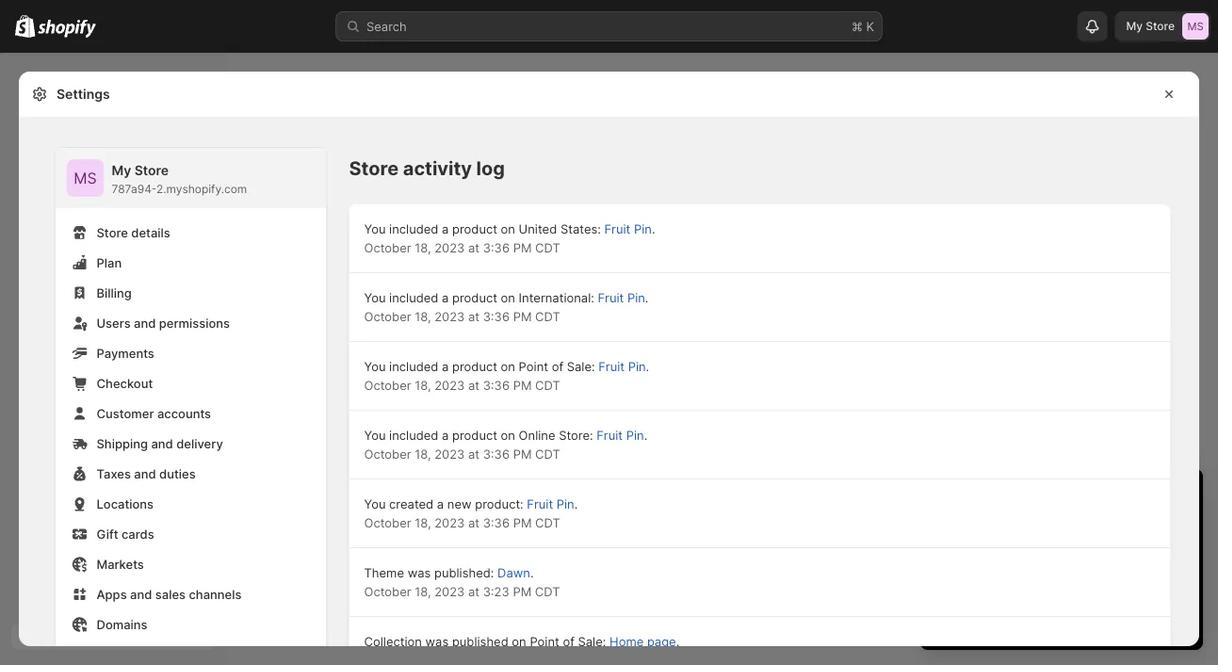 Task type: locate. For each thing, give the bounding box(es) containing it.
my left my store icon
[[1127, 19, 1144, 33]]

2 3:36 from the top
[[483, 309, 510, 324]]

3:36 up product:
[[483, 447, 510, 461]]

at up you included a product on international: fruit pin . october 18, 2023 at 3:36 pm cdt on the top of the page
[[469, 240, 480, 255]]

product:
[[475, 497, 524, 511]]

home
[[610, 634, 644, 649]]

3 you from the top
[[364, 359, 386, 374]]

pin inside you included a product on point of sale: fruit pin . october 18, 2023 at 3:36 pm cdt
[[628, 359, 646, 374]]

dialog
[[1208, 72, 1219, 666]]

sale: left home in the bottom right of the page
[[578, 634, 606, 649]]

october inside you included a product on online store: fruit pin . october 18, 2023 at 3:36 pm cdt
[[364, 447, 412, 461]]

product for point
[[453, 359, 498, 374]]

3 3:36 from the top
[[483, 378, 510, 393]]

3:36 up you included a product on online store: fruit pin . october 18, 2023 at 3:36 pm cdt
[[483, 378, 510, 393]]

product inside you included a product on international: fruit pin . october 18, 2023 at 3:36 pm cdt
[[453, 290, 498, 305]]

you inside you included a product on point of sale: fruit pin . october 18, 2023 at 3:36 pm cdt
[[364, 359, 386, 374]]

customer accounts link
[[66, 401, 315, 427]]

a for online
[[442, 428, 449, 443]]

on inside you included a product on international: fruit pin . october 18, 2023 at 3:36 pm cdt
[[501, 290, 516, 305]]

4 18, from the top
[[415, 447, 431, 461]]

5 2023 from the top
[[435, 516, 465, 530]]

theme was published: dawn . october 18, 2023 at 3:23 pm cdt
[[364, 566, 561, 599]]

at up you included a product on online store: fruit pin . october 18, 2023 at 3:36 pm cdt
[[469, 378, 480, 393]]

included for you included a product on united states: fruit pin . october 18, 2023 at 3:36 pm cdt
[[389, 222, 439, 236]]

a inside you included a product on international: fruit pin . october 18, 2023 at 3:36 pm cdt
[[442, 290, 449, 305]]

3 at from the top
[[469, 378, 480, 393]]

3 18, from the top
[[415, 378, 431, 393]]

3 pm from the top
[[513, 378, 532, 393]]

2 included from the top
[[389, 290, 439, 305]]

1 included from the top
[[389, 222, 439, 236]]

published:
[[435, 566, 494, 580]]

product inside you included a product on online store: fruit pin . october 18, 2023 at 3:36 pm cdt
[[453, 428, 498, 443]]

sale:
[[567, 359, 595, 374], [578, 634, 606, 649]]

. inside 'you created a new product: fruit pin . october 18, 2023 at 3:36 pm cdt'
[[575, 497, 578, 511]]

3 2023 from the top
[[435, 378, 465, 393]]

3:36 up you included a product on point of sale: fruit pin . october 18, 2023 at 3:36 pm cdt
[[483, 309, 510, 324]]

product down the you included a product on united states: fruit pin . october 18, 2023 at 3:36 pm cdt
[[453, 290, 498, 305]]

1 product from the top
[[453, 222, 498, 236]]

my up 787a94-
[[112, 163, 131, 179]]

3:36 inside 'you created a new product: fruit pin . october 18, 2023 at 3:36 pm cdt'
[[483, 516, 510, 530]]

5 you from the top
[[364, 497, 386, 511]]

6 october from the top
[[364, 584, 412, 599]]

3:36 down product:
[[483, 516, 510, 530]]

was right theme
[[408, 566, 431, 580]]

store activity log
[[349, 157, 505, 180]]

log
[[477, 157, 505, 180]]

pm down the online
[[513, 447, 532, 461]]

pm up the online
[[513, 378, 532, 393]]

on left the online
[[501, 428, 516, 443]]

you
[[364, 222, 386, 236], [364, 290, 386, 305], [364, 359, 386, 374], [364, 428, 386, 443], [364, 497, 386, 511]]

cdt inside you included a product on international: fruit pin . october 18, 2023 at 3:36 pm cdt
[[536, 309, 561, 324]]

search
[[367, 19, 407, 33]]

2 18, from the top
[[415, 309, 431, 324]]

store details
[[97, 225, 170, 240]]

2023 inside you included a product on online store: fruit pin . october 18, 2023 at 3:36 pm cdt
[[435, 447, 465, 461]]

pm inside the you included a product on united states: fruit pin . october 18, 2023 at 3:36 pm cdt
[[513, 240, 532, 255]]

product left the online
[[453, 428, 498, 443]]

fruit inside you included a product on international: fruit pin . october 18, 2023 at 3:36 pm cdt
[[598, 290, 624, 305]]

1 18, from the top
[[415, 240, 431, 255]]

a inside 'you created a new product: fruit pin . october 18, 2023 at 3:36 pm cdt'
[[437, 497, 444, 511]]

3:36 inside you included a product on online store: fruit pin . october 18, 2023 at 3:36 pm cdt
[[483, 447, 510, 461]]

on for point
[[501, 359, 516, 374]]

3:36
[[483, 240, 510, 255], [483, 309, 510, 324], [483, 378, 510, 393], [483, 447, 510, 461], [483, 516, 510, 530]]

5 pm from the top
[[513, 516, 532, 530]]

on inside you included a product on online store: fruit pin . october 18, 2023 at 3:36 pm cdt
[[501, 428, 516, 443]]

pin
[[634, 222, 652, 236], [628, 290, 646, 305], [628, 359, 646, 374], [627, 428, 644, 443], [557, 497, 575, 511]]

a inside the you included a product on united states: fruit pin . october 18, 2023 at 3:36 pm cdt
[[442, 222, 449, 236]]

domains link
[[66, 612, 315, 638]]

on
[[501, 222, 516, 236], [501, 290, 516, 305], [501, 359, 516, 374], [501, 428, 516, 443], [512, 634, 527, 649]]

cdt inside theme was published: dawn . october 18, 2023 at 3:23 pm cdt
[[535, 584, 561, 599]]

was inside theme was published: dawn . october 18, 2023 at 3:23 pm cdt
[[408, 566, 431, 580]]

at inside 'you created a new product: fruit pin . october 18, 2023 at 3:36 pm cdt'
[[469, 516, 480, 530]]

product inside the you included a product on united states: fruit pin . october 18, 2023 at 3:36 pm cdt
[[453, 222, 498, 236]]

and inside 'link'
[[151, 436, 173, 451]]

product
[[453, 222, 498, 236], [453, 290, 498, 305], [453, 359, 498, 374], [453, 428, 498, 443]]

⌘ k
[[852, 19, 875, 33]]

pick your plan
[[1024, 611, 1100, 625]]

users and permissions
[[97, 316, 230, 330]]

customer
[[97, 406, 154, 421]]

3 october from the top
[[364, 378, 412, 393]]

a down activity on the top left of the page
[[442, 222, 449, 236]]

store inside my store 787a94-2.myshopify.com
[[135, 163, 169, 179]]

2023 down new
[[435, 516, 465, 530]]

.
[[652, 222, 656, 236], [646, 290, 649, 305], [646, 359, 650, 374], [644, 428, 648, 443], [575, 497, 578, 511], [531, 566, 534, 580], [677, 634, 680, 649]]

and right taxes
[[134, 467, 156, 481]]

6 at from the top
[[469, 584, 480, 599]]

1 october from the top
[[364, 240, 412, 255]]

. inside you included a product on international: fruit pin . october 18, 2023 at 3:36 pm cdt
[[646, 290, 649, 305]]

3 included from the top
[[389, 359, 439, 374]]

2023
[[435, 240, 465, 255], [435, 309, 465, 324], [435, 378, 465, 393], [435, 447, 465, 461], [435, 516, 465, 530], [435, 584, 465, 599]]

fruit pin link for you included a product on point of sale:
[[599, 359, 646, 374]]

shipping
[[97, 436, 148, 451]]

pm down united on the left top
[[513, 240, 532, 255]]

was left published
[[426, 634, 449, 649]]

at up new
[[469, 447, 480, 461]]

1 2023 from the top
[[435, 240, 465, 255]]

pm down international:
[[513, 309, 532, 324]]

you
[[1049, 558, 1070, 573]]

on inside you included a product on point of sale: fruit pin . october 18, 2023 at 3:36 pm cdt
[[501, 359, 516, 374]]

included for you included a product on point of sale: fruit pin . october 18, 2023 at 3:36 pm cdt
[[389, 359, 439, 374]]

duties
[[159, 467, 196, 481]]

included inside you included a product on international: fruit pin . october 18, 2023 at 3:36 pm cdt
[[389, 290, 439, 305]]

october
[[364, 240, 412, 255], [364, 309, 412, 324], [364, 378, 412, 393], [364, 447, 412, 461], [364, 516, 412, 530], [364, 584, 412, 599]]

fruit inside 'you created a new product: fruit pin . october 18, 2023 at 3:36 pm cdt'
[[527, 497, 553, 511]]

a for fruit
[[437, 497, 444, 511]]

shipping and delivery
[[97, 436, 223, 451]]

2023 inside the you included a product on united states: fruit pin . october 18, 2023 at 3:36 pm cdt
[[435, 240, 465, 255]]

a up new
[[442, 428, 449, 443]]

you inside the you included a product on united states: fruit pin . october 18, 2023 at 3:36 pm cdt
[[364, 222, 386, 236]]

6 2023 from the top
[[435, 584, 465, 599]]

point down you included a product on international: fruit pin . october 18, 2023 at 3:36 pm cdt on the top of the page
[[519, 359, 549, 374]]

3
[[981, 539, 989, 554]]

product down "log"
[[453, 222, 498, 236]]

2 october from the top
[[364, 309, 412, 324]]

4 3:36 from the top
[[483, 447, 510, 461]]

a down you included a product on international: fruit pin . october 18, 2023 at 3:36 pm cdt on the top of the page
[[442, 359, 449, 374]]

included inside the you included a product on united states: fruit pin . october 18, 2023 at 3:36 pm cdt
[[389, 222, 439, 236]]

at up you included a product on point of sale: fruit pin . october 18, 2023 at 3:36 pm cdt
[[469, 309, 480, 324]]

you inside 'you created a new product: fruit pin . october 18, 2023 at 3:36 pm cdt'
[[364, 497, 386, 511]]

4 at from the top
[[469, 447, 480, 461]]

0 vertical spatial my
[[1127, 19, 1144, 33]]

sales
[[155, 587, 186, 602]]

fruit pin link
[[605, 222, 652, 236], [598, 290, 646, 305], [599, 359, 646, 374], [597, 428, 644, 443], [527, 497, 575, 511]]

your
[[1050, 611, 1074, 625]]

2023 down published:
[[435, 584, 465, 599]]

4 pm from the top
[[513, 447, 532, 461]]

fruit inside you included a product on online store: fruit pin . october 18, 2023 at 3:36 pm cdt
[[597, 428, 623, 443]]

6 pm from the top
[[513, 584, 532, 599]]

2023 up you included a product on point of sale: fruit pin . october 18, 2023 at 3:36 pm cdt
[[435, 309, 465, 324]]

2 at from the top
[[469, 309, 480, 324]]

and
[[134, 316, 156, 330], [151, 436, 173, 451], [134, 467, 156, 481], [130, 587, 152, 602]]

pin inside the you included a product on united states: fruit pin . october 18, 2023 at 3:36 pm cdt
[[634, 222, 652, 236]]

my store image
[[66, 159, 104, 197]]

6 18, from the top
[[415, 584, 431, 599]]

2 you from the top
[[364, 290, 386, 305]]

1 vertical spatial sale:
[[578, 634, 606, 649]]

at down published:
[[469, 584, 480, 599]]

4 2023 from the top
[[435, 447, 465, 461]]

2023 inside you included a product on international: fruit pin . october 18, 2023 at 3:36 pm cdt
[[435, 309, 465, 324]]

shopify image
[[15, 15, 35, 37], [38, 19, 96, 38]]

for
[[1039, 539, 1055, 554]]

a
[[442, 222, 449, 236], [442, 290, 449, 305], [442, 359, 449, 374], [442, 428, 449, 443], [437, 497, 444, 511], [1164, 558, 1171, 573]]

3 product from the top
[[453, 359, 498, 374]]

a for united
[[442, 222, 449, 236]]

a down the you included a product on united states: fruit pin . october 18, 2023 at 3:36 pm cdt
[[442, 290, 449, 305]]

3:36 up you included a product on international: fruit pin . october 18, 2023 at 3:36 pm cdt on the top of the page
[[483, 240, 510, 255]]

included inside you included a product on point of sale: fruit pin . october 18, 2023 at 3:36 pm cdt
[[389, 359, 439, 374]]

payments
[[97, 346, 154, 361]]

collection
[[364, 634, 422, 649]]

18, inside you included a product on international: fruit pin . october 18, 2023 at 3:36 pm cdt
[[415, 309, 431, 324]]

1 vertical spatial my
[[112, 163, 131, 179]]

store:
[[559, 428, 594, 443]]

created
[[389, 497, 434, 511]]

on inside the you included a product on united states: fruit pin . october 18, 2023 at 3:36 pm cdt
[[501, 222, 516, 236]]

5 18, from the top
[[415, 516, 431, 530]]

4 product from the top
[[453, 428, 498, 443]]

787a94-
[[112, 182, 156, 196]]

fruit pin link for you included a product on online store:
[[597, 428, 644, 443]]

and right the users
[[134, 316, 156, 330]]

product inside you included a product on point of sale: fruit pin . october 18, 2023 at 3:36 pm cdt
[[453, 359, 498, 374]]

4 you from the top
[[364, 428, 386, 443]]

pm inside you included a product on international: fruit pin . october 18, 2023 at 3:36 pm cdt
[[513, 309, 532, 324]]

0 vertical spatial of
[[552, 359, 564, 374]]

cdt
[[536, 240, 561, 255], [536, 309, 561, 324], [536, 378, 561, 393], [536, 447, 561, 461], [536, 516, 561, 530], [535, 584, 561, 599]]

18, inside the you included a product on united states: fruit pin . october 18, 2023 at 3:36 pm cdt
[[415, 240, 431, 255]]

3:36 inside you included a product on point of sale: fruit pin . october 18, 2023 at 3:36 pm cdt
[[483, 378, 510, 393]]

on for united
[[501, 222, 516, 236]]

was for collection
[[426, 634, 449, 649]]

home page link
[[610, 634, 677, 649]]

2023 up you included a product on online store: fruit pin . october 18, 2023 at 3:36 pm cdt
[[435, 378, 465, 393]]

2 product from the top
[[453, 290, 498, 305]]

shipping and delivery link
[[66, 431, 315, 457]]

1 horizontal spatial my
[[1127, 19, 1144, 33]]

5 at from the top
[[469, 516, 480, 530]]

a inside you included a product on point of sale: fruit pin . october 18, 2023 at 3:36 pm cdt
[[442, 359, 449, 374]]

. inside the you included a product on united states: fruit pin . october 18, 2023 at 3:36 pm cdt
[[652, 222, 656, 236]]

a right the buy
[[1164, 558, 1171, 573]]

4 included from the top
[[389, 428, 439, 443]]

2023 inside theme was published: dawn . october 18, 2023 at 3:23 pm cdt
[[435, 584, 465, 599]]

included inside you included a product on online store: fruit pin . october 18, 2023 at 3:36 pm cdt
[[389, 428, 439, 443]]

locations link
[[66, 491, 315, 518]]

and for users
[[134, 316, 156, 330]]

point right published
[[530, 634, 560, 649]]

0 horizontal spatial my
[[112, 163, 131, 179]]

on left united on the left top
[[501, 222, 516, 236]]

0 vertical spatial was
[[408, 566, 431, 580]]

accounts
[[157, 406, 211, 421]]

pm
[[513, 240, 532, 255], [513, 309, 532, 324], [513, 378, 532, 393], [513, 447, 532, 461], [513, 516, 532, 530], [513, 584, 532, 599]]

2023 up new
[[435, 447, 465, 461]]

store inside store details 'link'
[[97, 225, 128, 240]]

2 2023 from the top
[[435, 309, 465, 324]]

taxes
[[97, 467, 131, 481]]

activity
[[403, 157, 472, 180]]

1 pm from the top
[[513, 240, 532, 255]]

settings dialog
[[19, 72, 1200, 666]]

online
[[519, 428, 556, 443]]

at down new
[[469, 516, 480, 530]]

a left new
[[437, 497, 444, 511]]

2023 inside you included a product on point of sale: fruit pin . october 18, 2023 at 3:36 pm cdt
[[435, 378, 465, 393]]

you inside you included a product on international: fruit pin . october 18, 2023 at 3:36 pm cdt
[[364, 290, 386, 305]]

details
[[131, 225, 170, 240]]

payments link
[[66, 340, 315, 367]]

of left home in the bottom right of the page
[[563, 634, 575, 649]]

gift cards
[[97, 527, 154, 542]]

locations
[[97, 497, 154, 511]]

a inside you included a product on online store: fruit pin . october 18, 2023 at 3:36 pm cdt
[[442, 428, 449, 443]]

2 pm from the top
[[513, 309, 532, 324]]

0 vertical spatial sale:
[[567, 359, 595, 374]]

store up plan
[[97, 225, 128, 240]]

store up 787a94-
[[135, 163, 169, 179]]

5 october from the top
[[364, 516, 412, 530]]

your trial just started element
[[921, 518, 1204, 650]]

at inside you included a product on point of sale: fruit pin . october 18, 2023 at 3:36 pm cdt
[[469, 378, 480, 393]]

2023 down activity on the top left of the page
[[435, 240, 465, 255]]

0 horizontal spatial shopify image
[[15, 15, 35, 37]]

and right apps
[[130, 587, 152, 602]]

or
[[1124, 558, 1136, 573]]

. inside you included a product on point of sale: fruit pin . october 18, 2023 at 3:36 pm cdt
[[646, 359, 650, 374]]

1 3:36 from the top
[[483, 240, 510, 255]]

1 you from the top
[[364, 222, 386, 236]]

gift
[[97, 527, 118, 542]]

of down international:
[[552, 359, 564, 374]]

collection was published on point of sale: home page .
[[364, 634, 680, 649]]

you for you included a product on international: fruit pin . october 18, 2023 at 3:36 pm cdt
[[364, 290, 386, 305]]

on left international:
[[501, 290, 516, 305]]

pm inside 'you created a new product: fruit pin . october 18, 2023 at 3:36 pm cdt'
[[513, 516, 532, 530]]

point
[[519, 359, 549, 374], [530, 634, 560, 649]]

pm down product:
[[513, 516, 532, 530]]

included
[[389, 222, 439, 236], [389, 290, 439, 305], [389, 359, 439, 374], [389, 428, 439, 443]]

sale: up store:
[[567, 359, 595, 374]]

my inside my store 787a94-2.myshopify.com
[[112, 163, 131, 179]]

5 3:36 from the top
[[483, 516, 510, 530]]

pm down dawn at the bottom left of the page
[[513, 584, 532, 599]]

was for theme
[[408, 566, 431, 580]]

1 vertical spatial was
[[426, 634, 449, 649]]

you inside you included a product on online store: fruit pin . october 18, 2023 at 3:36 pm cdt
[[364, 428, 386, 443]]

18, inside you included a product on online store: fruit pin . october 18, 2023 at 3:36 pm cdt
[[415, 447, 431, 461]]

on down you included a product on international: fruit pin . october 18, 2023 at 3:36 pm cdt on the top of the page
[[501, 359, 516, 374]]

product down you included a product on international: fruit pin . october 18, 2023 at 3:36 pm cdt on the top of the page
[[453, 359, 498, 374]]

0 vertical spatial point
[[519, 359, 549, 374]]

4 october from the top
[[364, 447, 412, 461]]

1 at from the top
[[469, 240, 480, 255]]

and down customer accounts
[[151, 436, 173, 451]]

you for you included a product on united states: fruit pin . october 18, 2023 at 3:36 pm cdt
[[364, 222, 386, 236]]

on for international:
[[501, 290, 516, 305]]

at inside theme was published: dawn . october 18, 2023 at 3:23 pm cdt
[[469, 584, 480, 599]]

fruit
[[605, 222, 631, 236], [598, 290, 624, 305], [599, 359, 625, 374], [597, 428, 623, 443], [527, 497, 553, 511]]



Task type: vqa. For each thing, say whether or not it's contained in the screenshot.
October inside the you included a product on united states: fruit pin . october 18, 2023 at 3:36 pm cdt
yes



Task type: describe. For each thing, give the bounding box(es) containing it.
2.myshopify.com
[[156, 182, 247, 196]]

my store
[[1127, 19, 1176, 33]]

1 vertical spatial point
[[530, 634, 560, 649]]

permissions
[[159, 316, 230, 330]]

product for united
[[453, 222, 498, 236]]

pm inside theme was published: dawn . october 18, 2023 at 3:23 pm cdt
[[513, 584, 532, 599]]

on for online
[[501, 428, 516, 443]]

store left my store icon
[[1147, 19, 1176, 33]]

october inside you included a product on point of sale: fruit pin . october 18, 2023 at 3:36 pm cdt
[[364, 378, 412, 393]]

a for point
[[442, 359, 449, 374]]

included for you included a product on international: fruit pin . october 18, 2023 at 3:36 pm cdt
[[389, 290, 439, 305]]

cdt inside 'you created a new product: fruit pin . october 18, 2023 at 3:36 pm cdt'
[[536, 516, 561, 530]]

domain
[[1001, 577, 1044, 592]]

product for international:
[[453, 290, 498, 305]]

. inside you included a product on online store: fruit pin . october 18, 2023 at 3:36 pm cdt
[[644, 428, 648, 443]]

october inside the you included a product on united states: fruit pin . october 18, 2023 at 3:36 pm cdt
[[364, 240, 412, 255]]

sale: inside you included a product on point of sale: fruit pin . october 18, 2023 at 3:36 pm cdt
[[567, 359, 595, 374]]

k
[[867, 19, 875, 33]]

my for my store 787a94-2.myshopify.com
[[112, 163, 131, 179]]

you for you included a product on online store: fruit pin . october 18, 2023 at 3:36 pm cdt
[[364, 428, 386, 443]]

settings
[[57, 86, 110, 102]]

of inside you included a product on point of sale: fruit pin . october 18, 2023 at 3:36 pm cdt
[[552, 359, 564, 374]]

product for online
[[453, 428, 498, 443]]

customer accounts
[[97, 406, 211, 421]]

18, inside theme was published: dawn . october 18, 2023 at 3:23 pm cdt
[[415, 584, 431, 599]]

18, inside you included a product on point of sale: fruit pin . october 18, 2023 at 3:36 pm cdt
[[415, 378, 431, 393]]

plan
[[1077, 611, 1100, 625]]

cdt inside you included a product on point of sale: fruit pin . october 18, 2023 at 3:36 pm cdt
[[536, 378, 561, 393]]

1 vertical spatial of
[[563, 634, 575, 649]]

pin inside 'you created a new product: fruit pin . october 18, 2023 at 3:36 pm cdt'
[[557, 497, 575, 511]]

and for shipping
[[151, 436, 173, 451]]

buy
[[1139, 558, 1161, 573]]

international:
[[519, 290, 595, 305]]

at inside the you included a product on united states: fruit pin . october 18, 2023 at 3:36 pm cdt
[[469, 240, 480, 255]]

dawn
[[498, 566, 531, 580]]

pm inside you included a product on online store: fruit pin . october 18, 2023 at 3:36 pm cdt
[[513, 447, 532, 461]]

shop settings menu element
[[55, 148, 327, 666]]

billing link
[[66, 280, 315, 306]]

published
[[452, 634, 509, 649]]

you included a product on point of sale: fruit pin . october 18, 2023 at 3:36 pm cdt
[[364, 359, 650, 393]]

checkout
[[97, 376, 153, 391]]

apps
[[97, 587, 127, 602]]

cdt inside you included a product on online store: fruit pin . october 18, 2023 at 3:36 pm cdt
[[536, 447, 561, 461]]

cards
[[122, 527, 154, 542]]

connect
[[1073, 558, 1120, 573]]

18, inside 'you created a new product: fruit pin . october 18, 2023 at 3:36 pm cdt'
[[415, 516, 431, 530]]

3:36 inside you included a product on international: fruit pin . october 18, 2023 at 3:36 pm cdt
[[483, 309, 510, 324]]

3:36 inside the you included a product on united states: fruit pin . october 18, 2023 at 3:36 pm cdt
[[483, 240, 510, 255]]

custom
[[955, 577, 998, 592]]

apps and sales channels link
[[66, 582, 315, 608]]

united
[[519, 222, 557, 236]]

pin inside you included a product on international: fruit pin . october 18, 2023 at 3:36 pm cdt
[[628, 290, 646, 305]]

plan link
[[66, 250, 315, 276]]

you included a product on online store: fruit pin . october 18, 2023 at 3:36 pm cdt
[[364, 428, 648, 461]]

my store 787a94-2.myshopify.com
[[112, 163, 247, 196]]

gift cards link
[[66, 521, 315, 548]]

you included a product on international: fruit pin . october 18, 2023 at 3:36 pm cdt
[[364, 290, 649, 324]]

my for my store
[[1127, 19, 1144, 33]]

first
[[955, 539, 978, 554]]

markets link
[[66, 551, 315, 578]]

you included a product on united states: fruit pin . october 18, 2023 at 3:36 pm cdt
[[364, 222, 656, 255]]

october inside you included a product on international: fruit pin . october 18, 2023 at 3:36 pm cdt
[[364, 309, 412, 324]]

my store image
[[1183, 13, 1209, 40]]

billing
[[97, 286, 132, 300]]

users and permissions link
[[66, 310, 315, 337]]

and for apps
[[130, 587, 152, 602]]

pick
[[1024, 611, 1047, 625]]

fruit inside you included a product on point of sale: fruit pin . october 18, 2023 at 3:36 pm cdt
[[599, 359, 625, 374]]

fruit pin link for you created a new product:
[[527, 497, 575, 511]]

domains
[[97, 617, 148, 632]]

⌘
[[852, 19, 863, 33]]

fruit inside the you included a product on united states: fruit pin . october 18, 2023 at 3:36 pm cdt
[[605, 222, 631, 236]]

at inside you included a product on online store: fruit pin . october 18, 2023 at 3:36 pm cdt
[[469, 447, 480, 461]]

channels
[[189, 587, 242, 602]]

apps and sales channels
[[97, 587, 242, 602]]

months
[[992, 539, 1036, 554]]

first 3 months for $1/month after you connect or buy a custom domain
[[955, 539, 1171, 592]]

and for taxes
[[134, 467, 156, 481]]

you created a new product: fruit pin . october 18, 2023 at 3:36 pm cdt
[[364, 497, 578, 530]]

pm inside you included a product on point of sale: fruit pin . october 18, 2023 at 3:36 pm cdt
[[513, 378, 532, 393]]

2023 inside 'you created a new product: fruit pin . october 18, 2023 at 3:36 pm cdt'
[[435, 516, 465, 530]]

october inside 'you created a new product: fruit pin . october 18, 2023 at 3:36 pm cdt'
[[364, 516, 412, 530]]

page
[[648, 634, 677, 649]]

on right published
[[512, 634, 527, 649]]

pick your plan link
[[940, 605, 1185, 632]]

$1/month
[[1059, 539, 1114, 554]]

states:
[[561, 222, 601, 236]]

you for you included a product on point of sale: fruit pin . october 18, 2023 at 3:36 pm cdt
[[364, 359, 386, 374]]

plan
[[97, 255, 122, 270]]

a for international:
[[442, 290, 449, 305]]

store details link
[[66, 220, 315, 246]]

checkout link
[[66, 370, 315, 397]]

october inside theme was published: dawn . october 18, 2023 at 3:23 pm cdt
[[364, 584, 412, 599]]

after
[[1018, 558, 1045, 573]]

ms button
[[66, 159, 104, 197]]

1 horizontal spatial shopify image
[[38, 19, 96, 38]]

included for you included a product on online store: fruit pin . october 18, 2023 at 3:36 pm cdt
[[389, 428, 439, 443]]

pin inside you included a product on online store: fruit pin . october 18, 2023 at 3:36 pm cdt
[[627, 428, 644, 443]]

users
[[97, 316, 131, 330]]

markets
[[97, 557, 144, 572]]

. inside theme was published: dawn . october 18, 2023 at 3:23 pm cdt
[[531, 566, 534, 580]]

you for you created a new product: fruit pin . october 18, 2023 at 3:36 pm cdt
[[364, 497, 386, 511]]

new
[[448, 497, 472, 511]]

delivery
[[176, 436, 223, 451]]

at inside you included a product on international: fruit pin . october 18, 2023 at 3:36 pm cdt
[[469, 309, 480, 324]]

fruit pin link for you included a product on international:
[[598, 290, 646, 305]]

theme
[[364, 566, 404, 580]]

3:23
[[483, 584, 510, 599]]

store left activity on the top left of the page
[[349, 157, 399, 180]]

taxes and duties
[[97, 467, 196, 481]]

cdt inside the you included a product on united states: fruit pin . october 18, 2023 at 3:36 pm cdt
[[536, 240, 561, 255]]

a inside first 3 months for $1/month after you connect or buy a custom domain
[[1164, 558, 1171, 573]]

fruit pin link for you included a product on united states:
[[605, 222, 652, 236]]

taxes and duties link
[[66, 461, 315, 487]]

point inside you included a product on point of sale: fruit pin . october 18, 2023 at 3:36 pm cdt
[[519, 359, 549, 374]]

dawn link
[[498, 566, 531, 580]]



